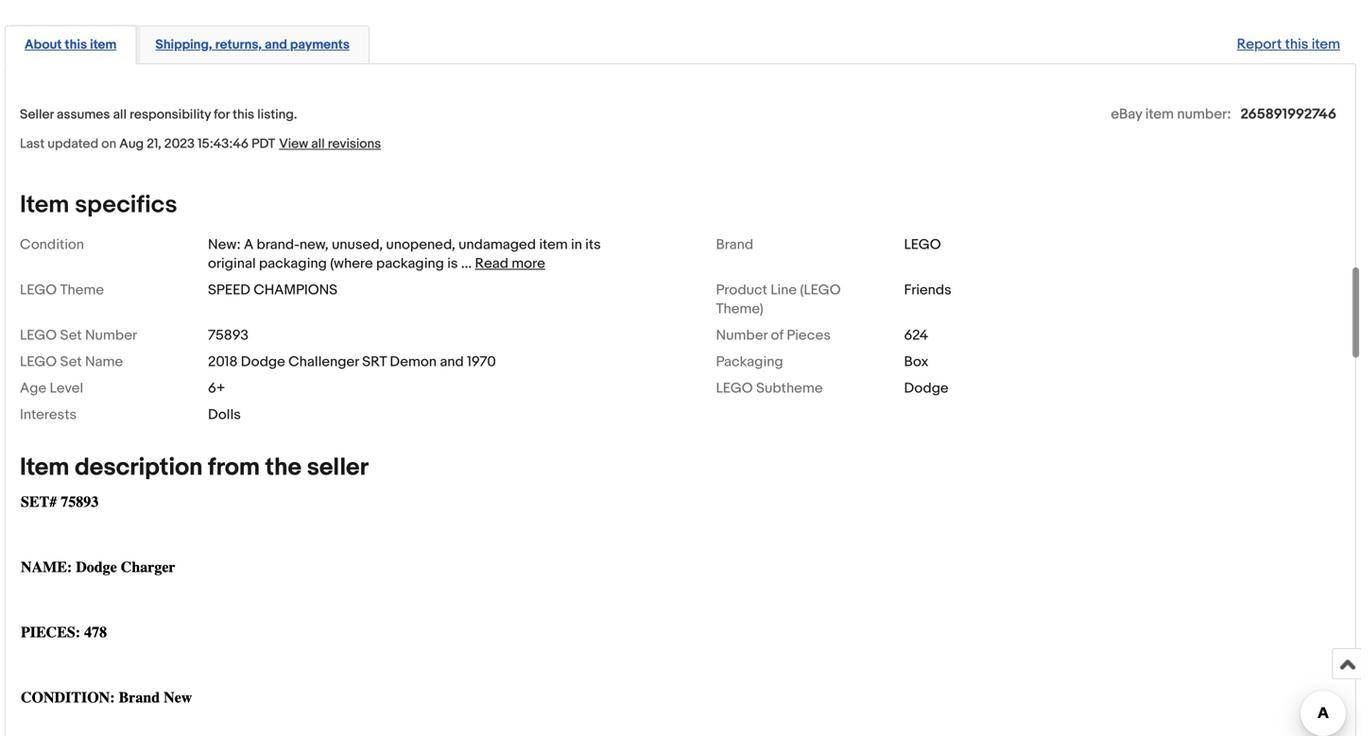 Task type: vqa. For each thing, say whether or not it's contained in the screenshot.
Pre-owned for $25.00
no



Task type: describe. For each thing, give the bounding box(es) containing it.
number of pieces
[[716, 327, 831, 344]]

interests
[[20, 406, 77, 423]]

packaging
[[716, 353, 783, 370]]

624
[[904, 327, 928, 344]]

0 vertical spatial dodge
[[241, 353, 285, 370]]

ebay
[[1111, 106, 1142, 123]]

undamaged
[[459, 236, 536, 253]]

item right ebay
[[1145, 106, 1174, 123]]

21,
[[147, 136, 161, 152]]

2 packaging from the left
[[376, 255, 444, 272]]

lego set name
[[20, 353, 123, 370]]

product line (lego theme)
[[716, 282, 841, 318]]

view
[[279, 136, 308, 152]]

and inside button
[[265, 37, 287, 53]]

a
[[244, 236, 253, 253]]

for
[[214, 107, 230, 123]]

seller
[[307, 453, 369, 482]]

read more
[[475, 255, 545, 272]]

is
[[447, 255, 458, 272]]

report this item link
[[1228, 26, 1350, 62]]

read
[[475, 255, 508, 272]]

theme)
[[716, 300, 763, 318]]

lego for lego set name
[[20, 353, 57, 370]]

about this item button
[[25, 36, 117, 54]]

specifics
[[75, 190, 177, 220]]

last updated on aug 21, 2023 15:43:46 pdt view all revisions
[[20, 136, 381, 152]]

lego for lego set number
[[20, 327, 57, 344]]

original
[[208, 255, 256, 272]]

challenger
[[288, 353, 359, 370]]

item specifics
[[20, 190, 177, 220]]

new:
[[208, 236, 241, 253]]

brand
[[716, 236, 753, 253]]

view all revisions link
[[275, 135, 381, 152]]

(lego
[[800, 282, 841, 299]]

on
[[101, 136, 116, 152]]

the
[[265, 453, 302, 482]]

...
[[461, 255, 472, 272]]

lego for lego subtheme
[[716, 380, 753, 397]]

demon
[[390, 353, 437, 370]]

unopened,
[[386, 236, 455, 253]]

1 packaging from the left
[[259, 255, 327, 272]]

level
[[50, 380, 83, 397]]

item inside report this item link
[[1312, 36, 1340, 53]]

2023
[[164, 136, 195, 152]]

1 horizontal spatial this
[[233, 107, 254, 123]]

set for name
[[60, 353, 82, 370]]

lego set number
[[20, 327, 137, 344]]

description
[[75, 453, 203, 482]]

last
[[20, 136, 45, 152]]

returns,
[[215, 37, 262, 53]]

in
[[571, 236, 582, 253]]

1 number from the left
[[85, 327, 137, 344]]

set for number
[[60, 327, 82, 344]]

revisions
[[328, 136, 381, 152]]

item inside about this item button
[[90, 37, 117, 53]]

about this item
[[25, 37, 117, 53]]

friends
[[904, 282, 952, 299]]

2018 dodge challenger srt demon and 1970
[[208, 353, 496, 370]]



Task type: locate. For each thing, give the bounding box(es) containing it.
75893
[[208, 327, 249, 344]]

unused,
[[332, 236, 383, 253]]

item up condition
[[20, 190, 69, 220]]

set
[[60, 327, 82, 344], [60, 353, 82, 370]]

0 vertical spatial item
[[20, 190, 69, 220]]

all up the on
[[113, 107, 127, 123]]

payments
[[290, 37, 350, 53]]

6+
[[208, 380, 225, 397]]

this for report
[[1285, 36, 1309, 53]]

dodge down box
[[904, 380, 949, 397]]

new: a brand-new, unused, unopened, undamaged item in its original packaging (where packaging is ...
[[208, 236, 601, 272]]

lego for lego
[[904, 236, 941, 253]]

tab list
[[5, 22, 1356, 64]]

updated
[[48, 136, 98, 152]]

packaging down unopened,
[[376, 255, 444, 272]]

0 horizontal spatial number
[[85, 327, 137, 344]]

subtheme
[[756, 380, 823, 397]]

packaging
[[259, 255, 327, 272], [376, 255, 444, 272]]

0 horizontal spatial this
[[65, 37, 87, 53]]

seller assumes all responsibility for this listing.
[[20, 107, 297, 123]]

more
[[512, 255, 545, 272]]

about
[[25, 37, 62, 53]]

all
[[113, 107, 127, 123], [311, 136, 325, 152]]

this inside about this item button
[[65, 37, 87, 53]]

brand-
[[257, 236, 299, 253]]

2 item from the top
[[20, 453, 69, 482]]

number down theme)
[[716, 327, 768, 344]]

shipping, returns, and payments
[[155, 37, 350, 53]]

srt
[[362, 353, 387, 370]]

read more button
[[475, 255, 545, 272]]

lego left theme on the left top of page
[[20, 282, 57, 299]]

2 set from the top
[[60, 353, 82, 370]]

lego theme
[[20, 282, 104, 299]]

number:
[[1177, 106, 1231, 123]]

1 horizontal spatial all
[[311, 136, 325, 152]]

dodge
[[241, 353, 285, 370], [904, 380, 949, 397]]

pieces
[[787, 327, 831, 344]]

age
[[20, 380, 46, 397]]

of
[[771, 327, 784, 344]]

2 number from the left
[[716, 327, 768, 344]]

lego for lego theme
[[20, 282, 57, 299]]

lego
[[904, 236, 941, 253], [20, 282, 57, 299], [20, 327, 57, 344], [20, 353, 57, 370], [716, 380, 753, 397]]

lego down the packaging
[[716, 380, 753, 397]]

item for item specifics
[[20, 190, 69, 220]]

1 horizontal spatial dodge
[[904, 380, 949, 397]]

15:43:46
[[198, 136, 249, 152]]

lego up the friends
[[904, 236, 941, 253]]

item right about
[[90, 37, 117, 53]]

item inside the new: a brand-new, unused, unopened, undamaged item in its original packaging (where packaging is ...
[[539, 236, 568, 253]]

this inside report this item link
[[1285, 36, 1309, 53]]

1 horizontal spatial and
[[440, 353, 464, 370]]

lego subtheme
[[716, 380, 823, 397]]

0 vertical spatial and
[[265, 37, 287, 53]]

seller
[[20, 107, 54, 123]]

and right returns,
[[265, 37, 287, 53]]

set up lego set name
[[60, 327, 82, 344]]

box
[[904, 353, 929, 370]]

0 horizontal spatial all
[[113, 107, 127, 123]]

from
[[208, 453, 260, 482]]

number up name
[[85, 327, 137, 344]]

1 vertical spatial and
[[440, 353, 464, 370]]

aug
[[119, 136, 144, 152]]

lego up lego set name
[[20, 327, 57, 344]]

1 vertical spatial set
[[60, 353, 82, 370]]

speed champions
[[208, 282, 338, 299]]

this right the report
[[1285, 36, 1309, 53]]

item description from the seller
[[20, 453, 369, 482]]

theme
[[60, 282, 104, 299]]

this for about
[[65, 37, 87, 53]]

responsibility
[[130, 107, 211, 123]]

report this item
[[1237, 36, 1340, 53]]

1 item from the top
[[20, 190, 69, 220]]

this right about
[[65, 37, 87, 53]]

champions
[[254, 282, 338, 299]]

1970
[[467, 353, 496, 370]]

age level
[[20, 380, 83, 397]]

and
[[265, 37, 287, 53], [440, 353, 464, 370]]

speed
[[208, 282, 250, 299]]

name
[[85, 353, 123, 370]]

1 horizontal spatial packaging
[[376, 255, 444, 272]]

tab list containing about this item
[[5, 22, 1356, 64]]

set up level
[[60, 353, 82, 370]]

packaging down brand-
[[259, 255, 327, 272]]

1 vertical spatial dodge
[[904, 380, 949, 397]]

item down interests
[[20, 453, 69, 482]]

265891992746
[[1241, 106, 1337, 123]]

pdt
[[252, 136, 275, 152]]

0 horizontal spatial and
[[265, 37, 287, 53]]

report
[[1237, 36, 1282, 53]]

its
[[585, 236, 601, 253]]

assumes
[[57, 107, 110, 123]]

ebay item number: 265891992746
[[1111, 106, 1337, 123]]

listing.
[[257, 107, 297, 123]]

shipping, returns, and payments button
[[155, 36, 350, 54]]

0 horizontal spatial packaging
[[259, 255, 327, 272]]

new,
[[299, 236, 329, 253]]

item left in
[[539, 236, 568, 253]]

dodge right 2018
[[241, 353, 285, 370]]

item
[[1312, 36, 1340, 53], [90, 37, 117, 53], [1145, 106, 1174, 123], [539, 236, 568, 253]]

item right the report
[[1312, 36, 1340, 53]]

line
[[771, 282, 797, 299]]

2 horizontal spatial this
[[1285, 36, 1309, 53]]

shipping,
[[155, 37, 212, 53]]

0 horizontal spatial dodge
[[241, 353, 285, 370]]

lego up age
[[20, 353, 57, 370]]

and left 1970
[[440, 353, 464, 370]]

0 vertical spatial all
[[113, 107, 127, 123]]

product
[[716, 282, 767, 299]]

item
[[20, 190, 69, 220], [20, 453, 69, 482]]

(where
[[330, 255, 373, 272]]

0 vertical spatial set
[[60, 327, 82, 344]]

this right for
[[233, 107, 254, 123]]

number
[[85, 327, 137, 344], [716, 327, 768, 344]]

all right view
[[311, 136, 325, 152]]

1 vertical spatial item
[[20, 453, 69, 482]]

2018
[[208, 353, 238, 370]]

1 horizontal spatial number
[[716, 327, 768, 344]]

condition
[[20, 236, 84, 253]]

1 set from the top
[[60, 327, 82, 344]]

dolls
[[208, 406, 241, 423]]

1 vertical spatial all
[[311, 136, 325, 152]]

item for item description from the seller
[[20, 453, 69, 482]]



